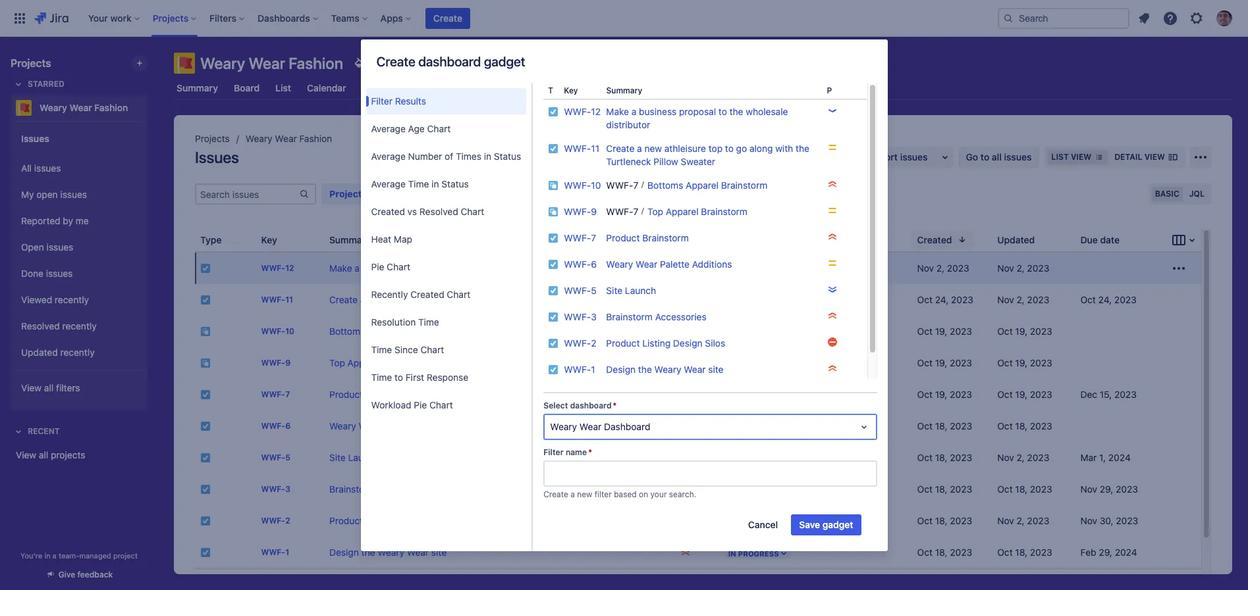 Task type: locate. For each thing, give the bounding box(es) containing it.
1 vertical spatial design the weary wear site
[[329, 547, 447, 559]]

with inside create a new athleisure top to go along with the turtleneck pillow sweater
[[775, 143, 793, 154]]

sweater inside 'issues' element
[[610, 294, 644, 306]]

recently for resolved recently
[[62, 321, 97, 332]]

the
[[730, 106, 743, 117], [796, 143, 809, 154], [453, 263, 466, 274], [519, 294, 533, 306], [638, 364, 652, 375], [361, 547, 375, 559]]

silos for product listing design silos "link" associated with site launch link corresponding to wwf-5 link inside the 'issues' element
[[428, 516, 448, 527]]

wwf-6 inside 'issues' element
[[261, 422, 291, 432]]

brainstorm accessories link inside 'issues' element
[[329, 484, 430, 495]]

go
[[736, 143, 747, 154], [459, 294, 470, 306]]

pie chart button
[[366, 254, 526, 281]]

1 horizontal spatial brainstorm accessories
[[606, 312, 707, 323]]

row containing product brainstorm
[[195, 379, 1201, 411]]

1 horizontal spatial wwf-3 link
[[564, 312, 597, 323]]

0 horizontal spatial wholesale
[[469, 263, 511, 274]]

launch for wwf-5 link inside the 'issues' element
[[348, 453, 379, 464]]

my open issues link
[[16, 182, 142, 208]]

all issues link
[[16, 155, 142, 182]]

5 row from the top
[[195, 379, 1201, 411]]

weary wear palette additions link
[[606, 259, 732, 270], [329, 421, 455, 432]]

along up save filter
[[750, 143, 773, 154]]

1 horizontal spatial product brainstorm
[[606, 233, 689, 244]]

highest image
[[827, 179, 837, 190], [827, 311, 837, 321], [680, 485, 691, 495], [680, 548, 691, 559]]

design the weary wear site for design the weary wear site link for right wwf-1 link
[[606, 364, 724, 375]]

2024 down the nov 30, 2023
[[1115, 547, 1137, 559]]

6 inside 'issues' element
[[285, 422, 291, 432]]

updated
[[997, 234, 1035, 245], [21, 347, 58, 358]]

wwf-5 link for the left wwf-1 link's wwf-2 link
[[261, 453, 290, 463]]

status
[[494, 151, 521, 162], [441, 178, 469, 190]]

site inside 'issues' element
[[329, 453, 346, 464]]

create banner
[[0, 0, 1248, 37]]

1 vertical spatial site launch link
[[329, 453, 379, 464]]

29, right feb
[[1099, 547, 1112, 559]]

1 horizontal spatial product brainstorm link
[[606, 233, 689, 244]]

Search issues text field
[[196, 185, 299, 204]]

0 vertical spatial create a new athleisure top to go along with the turtleneck pillow sweater link
[[606, 143, 809, 167]]

7 row from the top
[[195, 443, 1201, 474]]

create a new athleisure top to go along with the turtleneck pillow sweater link for make a business proposal to the wholesale distributor link corresponding to wwf-5 link inside the 'issues' element's the product brainstorm link
[[329, 294, 644, 306]]

6 row from the top
[[195, 411, 1201, 443]]

weary wear palette additions inside 'issues' element
[[329, 421, 455, 432]]

1 horizontal spatial additions
[[692, 259, 732, 270]]

lowest image up medium high image
[[827, 285, 837, 295]]

1 horizontal spatial site
[[708, 364, 724, 375]]

0 vertical spatial lowest image
[[827, 285, 837, 295]]

10 row from the top
[[195, 537, 1201, 569]]

0 vertical spatial brainstorm accessories link
[[606, 312, 707, 323]]

wwf-11 link inside 'issues' element
[[261, 295, 293, 305]]

1 vertical spatial create a new athleisure top to go along with the turtleneck pillow sweater
[[329, 294, 644, 306]]

2 medium image from the top
[[827, 258, 837, 269]]

0 vertical spatial done
[[21, 268, 43, 279]]

athleisure
[[664, 143, 706, 154], [388, 294, 429, 306]]

site launch for wwf-2 link related to right wwf-1 link's wwf-5 link
[[606, 285, 656, 296]]

0 vertical spatial launch
[[625, 285, 656, 296]]

9
[[591, 206, 597, 217], [285, 359, 291, 368]]

recently created chart button
[[366, 282, 526, 308]]

chart down time to first response button
[[429, 400, 453, 411]]

None field
[[545, 462, 876, 486]]

2024 for mar 1, 2024
[[1108, 453, 1131, 464]]

2 row from the top
[[195, 285, 1201, 316]]

done inside the done issues "link"
[[21, 268, 43, 279]]

0 vertical spatial wwf-1
[[564, 364, 595, 375]]

9 row from the top
[[195, 506, 1201, 537]]

10 inside 'issues' element
[[285, 327, 294, 337]]

wwf-11 down the wwf-12
[[261, 295, 293, 305]]

time up workload
[[371, 372, 392, 383]]

wwf-10 inside 'issues' element
[[261, 327, 294, 337]]

issues inside tab list
[[500, 82, 528, 93]]

jql
[[1189, 189, 1205, 199]]

distributor inside wwf-12 make a business proposal to the wholesale distributor
[[606, 119, 650, 130]]

summary left board
[[177, 82, 218, 94]]

wwf-5 inside 'issues' element
[[261, 453, 290, 463]]

key inside "button"
[[261, 234, 277, 245]]

issues up all issues
[[21, 133, 49, 144]]

lowest image up the search.
[[680, 453, 691, 464]]

recently down viewed recently link
[[62, 321, 97, 332]]

2 inside 'issues' element
[[285, 517, 290, 527]]

1 vertical spatial wwf-12 link
[[261, 264, 294, 274]]

create a new athleisure top to go along with the turtleneck pillow sweater
[[606, 143, 809, 167], [329, 294, 644, 306]]

pillow inside 'issues' element
[[582, 294, 607, 306]]

3 row from the top
[[195, 316, 1201, 348]]

site launch for wwf-5 link inside the 'issues' element
[[329, 453, 379, 464]]

row
[[195, 253, 1201, 285], [195, 285, 1201, 316], [195, 316, 1201, 348], [195, 348, 1201, 379], [195, 379, 1201, 411], [195, 411, 1201, 443], [195, 443, 1201, 474], [195, 474, 1201, 506], [195, 506, 1201, 537], [195, 537, 1201, 569]]

1 horizontal spatial weary wear palette additions
[[606, 259, 732, 270]]

wwf-10 link
[[564, 180, 601, 191], [261, 327, 294, 337]]

p
[[827, 86, 832, 96], [680, 234, 686, 245]]

product listing design silos for wwf-2 link related to right wwf-1 link's wwf-5 link's site launch link
[[606, 338, 725, 349]]

sub task image
[[200, 358, 211, 369]]

1 vertical spatial 1
[[285, 548, 289, 558]]

task image for wwf-3
[[548, 312, 559, 323]]

projects up collapse starred projects image
[[11, 57, 51, 69]]

Search field
[[998, 8, 1130, 29]]

1 medium image from the top
[[827, 142, 837, 153]]

issues down projects 'link'
[[195, 148, 239, 167]]

wwf-11 down 'reports' link on the left
[[564, 143, 599, 154]]

additions down "workload pie chart" button
[[415, 421, 455, 432]]

medium image
[[827, 206, 837, 216], [680, 358, 691, 369]]

key right 't' on the top left of page
[[564, 86, 578, 96]]

calendar link
[[304, 76, 349, 100]]

0 horizontal spatial wwf-11
[[261, 295, 293, 305]]

highest image
[[827, 232, 837, 242], [680, 327, 691, 337], [827, 364, 837, 374], [680, 390, 691, 400]]

palette inside 'issues' element
[[383, 421, 413, 432]]

along inside 'issues' element
[[473, 294, 496, 306]]

view left filters
[[21, 382, 42, 394]]

wwf-12 link down 'reports' link on the left
[[564, 106, 601, 117]]

on
[[639, 490, 648, 500]]

top apparel brainstorm
[[648, 206, 748, 217], [329, 358, 429, 369]]

recently down the done issues "link"
[[55, 294, 89, 305]]

medium image left export
[[827, 142, 837, 153]]

1 horizontal spatial product listing design silos link
[[606, 338, 725, 349]]

additions inside 'issues' element
[[415, 421, 455, 432]]

the inside wwf-12 make a business proposal to the wholesale distributor
[[730, 106, 743, 117]]

date
[[1100, 234, 1120, 245]]

pie down time to first response
[[414, 400, 427, 411]]

average inside average time in status button
[[371, 178, 406, 190]]

0 horizontal spatial design the weary wear site link
[[329, 547, 447, 559]]

1 horizontal spatial view
[[1145, 152, 1165, 162]]

product brainstorm link for wwf-5 link inside the 'issues' element
[[329, 389, 412, 400]]

done for done
[[825, 294, 848, 306]]

1 horizontal spatial site
[[606, 285, 623, 296]]

resolution inside resolution time button
[[371, 317, 416, 328]]

top
[[648, 206, 663, 217], [329, 358, 345, 369]]

1 average from the top
[[371, 123, 406, 134]]

top up resolution time button
[[432, 294, 446, 306]]

wwf-10 link for wwf-5 link inside the 'issues' element's the product brainstorm link
[[261, 327, 294, 337]]

weary wear palette additions link down workload
[[329, 421, 455, 432]]

0 horizontal spatial sweater
[[610, 294, 644, 306]]

weary wear palette additions down workload
[[329, 421, 455, 432]]

0 horizontal spatial wwf-9
[[261, 359, 291, 368]]

oct 24, 2023 down 'created' button
[[917, 294, 973, 306]]

updated inside "link"
[[21, 347, 58, 358]]

1 vertical spatial design the weary wear site link
[[329, 547, 447, 559]]

sub task image
[[548, 180, 559, 191], [548, 207, 559, 217], [200, 327, 211, 337]]

0 vertical spatial top apparel brainstorm link
[[648, 206, 748, 217]]

new left based
[[577, 490, 592, 500]]

wwf-11 for wwf-5 link inside the 'issues' element
[[261, 295, 293, 305]]

summary up wwf-12 make a business proposal to the wholesale distributor
[[606, 86, 642, 96]]

wwf- inside wwf-12 make a business proposal to the wholesale distributor
[[564, 106, 591, 117]]

filter down timeline
[[371, 96, 393, 107]]

3 average from the top
[[371, 178, 406, 190]]

0 vertical spatial gadget
[[484, 54, 525, 69]]

0 horizontal spatial summary
[[177, 82, 218, 94]]

task image
[[548, 107, 559, 117], [548, 233, 559, 244], [548, 260, 559, 270], [548, 286, 559, 296], [200, 295, 211, 306], [548, 312, 559, 323], [548, 365, 559, 375], [200, 516, 211, 527], [200, 548, 211, 559]]

me
[[76, 215, 89, 226]]

0 vertical spatial fashion
[[289, 54, 343, 72]]

summary left heat at the left of the page
[[329, 234, 371, 245]]

1 row from the top
[[195, 253, 1201, 285]]

to inside wwf-12 make a business proposal to the wholesale distributor
[[719, 106, 727, 117]]

1 vertical spatial 2
[[285, 517, 290, 527]]

top apparel brainstorm link up p button
[[648, 206, 748, 217]]

row containing create a new athleisure top to go along with the turtleneck pillow sweater
[[195, 285, 1201, 316]]

1 horizontal spatial top
[[709, 143, 723, 154]]

1 horizontal spatial listing
[[642, 338, 671, 349]]

distributor
[[606, 119, 650, 130], [514, 263, 558, 274]]

wwf-5 link for wwf-2 link related to right wwf-1 link
[[564, 285, 597, 296]]

task image
[[548, 144, 559, 154], [200, 263, 211, 274], [548, 339, 559, 349], [200, 390, 211, 400], [200, 422, 211, 432], [200, 453, 211, 464], [200, 485, 211, 495]]

12 for wwf-12 make a business proposal to the wholesale distributor
[[591, 106, 601, 117]]

6 for wwf-2 link related to right wwf-1 link's wwf-5 link
[[591, 259, 597, 270]]

tab list containing issues
[[166, 76, 1240, 100]]

top apparel brainstorm inside 'issues' element
[[329, 358, 429, 369]]

issues right all
[[34, 162, 61, 174]]

1 vertical spatial 11
[[285, 295, 293, 305]]

top apparel brainstorm link down since
[[329, 358, 429, 369]]

1 vertical spatial site
[[431, 547, 447, 559]]

top for medium image related to design the weary wear site link for the left wwf-1 link
[[432, 294, 446, 306]]

top apparel brainstorm down since
[[329, 358, 429, 369]]

19,
[[935, 326, 947, 337], [1015, 326, 1028, 337], [935, 358, 947, 369], [1015, 358, 1028, 369], [935, 389, 947, 400], [1015, 389, 1028, 400]]

filter inside button
[[768, 188, 789, 200]]

0 vertical spatial site launch
[[606, 285, 656, 296]]

2 group from the top
[[16, 151, 142, 370]]

listing inside 'issues' element
[[365, 516, 394, 527]]

created for created vs resolved chart
[[371, 206, 405, 217]]

dashboard up forms
[[418, 54, 481, 69]]

task image for wwf-5
[[548, 286, 559, 296]]

design the weary wear site for design the weary wear site link for the left wwf-1 link
[[329, 547, 447, 559]]

apparel
[[686, 180, 719, 191], [666, 206, 699, 217], [368, 326, 400, 337], [348, 358, 380, 369]]

1 horizontal spatial go
[[736, 143, 747, 154]]

go inside 'issues' element
[[459, 294, 470, 306]]

filter for filter name *
[[544, 448, 564, 458]]

resolved right vs
[[419, 206, 458, 217]]

create up timeline
[[376, 54, 415, 69]]

low image
[[827, 105, 837, 116], [680, 263, 691, 274]]

medium image
[[827, 142, 837, 153], [827, 258, 837, 269]]

wwf-9 link for wwf-5 link inside the 'issues' element's the product brainstorm link wwf-10 link
[[261, 359, 291, 368]]

wwf-10 link for the product brainstorm link for wwf-2 link related to right wwf-1 link's wwf-5 link
[[564, 180, 601, 191]]

average for average time in status
[[371, 178, 406, 190]]

gadget
[[484, 54, 525, 69], [823, 520, 853, 531]]

weary wear fashion down list link
[[246, 133, 332, 144]]

time since chart button
[[366, 337, 526, 364]]

1 vertical spatial filter
[[595, 490, 612, 500]]

12
[[591, 106, 601, 117], [285, 264, 294, 274]]

time
[[408, 178, 429, 190], [418, 317, 439, 328], [371, 344, 392, 356], [371, 372, 392, 383]]

0 horizontal spatial site
[[431, 547, 447, 559]]

view
[[21, 382, 42, 394], [16, 450, 36, 461]]

average inside average number of times in status button
[[371, 151, 406, 162]]

1 horizontal spatial weary wear palette additions link
[[606, 259, 732, 270]]

palette
[[660, 259, 690, 270], [383, 421, 413, 432]]

key up the wwf-12
[[261, 234, 277, 245]]

0 horizontal spatial view
[[1071, 152, 1092, 162]]

1
[[591, 364, 595, 375], [285, 548, 289, 558]]

bottoms left resolution time
[[329, 326, 365, 337]]

1 24, from the left
[[935, 294, 949, 306]]

2024 right "1,"
[[1108, 453, 1131, 464]]

p inside button
[[680, 234, 686, 245]]

1 horizontal spatial accessories
[[655, 312, 707, 323]]

wwf-11 link for wwf-5 link inside the 'issues' element's the product brainstorm link wwf-10 link
[[261, 295, 293, 305]]

all for projects
[[39, 450, 48, 461]]

time down recently created chart
[[418, 317, 439, 328]]

1 vertical spatial average
[[371, 151, 406, 162]]

2 vertical spatial average
[[371, 178, 406, 190]]

1 inside 'issues' element
[[285, 548, 289, 558]]

created vs resolved chart
[[371, 206, 484, 217]]

resolved down the viewed
[[21, 321, 60, 332]]

1 horizontal spatial wholesale
[[746, 106, 788, 117]]

wwf-5 link
[[564, 285, 597, 296], [261, 453, 290, 463]]

wwf-1 inside 'issues' element
[[261, 548, 289, 558]]

projects down summary link
[[195, 133, 230, 144]]

with up resolution time button
[[498, 294, 516, 306]]

wwf-3 link for wwf-2 link related to right wwf-1 link
[[564, 312, 597, 323]]

weary wear palette additions
[[606, 259, 732, 270], [329, 421, 455, 432]]

0 vertical spatial 10
[[591, 180, 601, 191]]

jira image
[[34, 10, 68, 26], [34, 10, 68, 26]]

all down recent
[[39, 450, 48, 461]]

issues inside button
[[900, 151, 928, 163]]

0 vertical spatial silos
[[705, 338, 725, 349]]

0 vertical spatial medium image
[[827, 206, 837, 216]]

11 inside 'issues' element
[[285, 295, 293, 305]]

issues right export
[[900, 151, 928, 163]]

product brainstorm for the product brainstorm link for wwf-2 link related to right wwf-1 link's wwf-5 link
[[606, 233, 689, 244]]

1 vertical spatial *
[[588, 448, 592, 458]]

product listing design silos for site launch link corresponding to wwf-5 link inside the 'issues' element
[[329, 516, 448, 527]]

chart for recently created chart
[[447, 289, 470, 300]]

2 oct 24, 2023 from the left
[[1081, 294, 1137, 306]]

create a new athleisure top to go along with the turtleneck pillow sweater link down wwf-12 make a business proposal to the wholesale distributor
[[606, 143, 809, 167]]

0 horizontal spatial issues
[[21, 133, 49, 144]]

product listing design silos inside 'issues' element
[[329, 516, 448, 527]]

issues
[[500, 82, 528, 93], [21, 133, 49, 144], [195, 148, 239, 167]]

1 vertical spatial make
[[329, 263, 352, 274]]

nov 2, 2023 for oct 24, 2023
[[997, 294, 1049, 306]]

low image for medium image related to design the weary wear site link for right wwf-1 link
[[827, 105, 837, 116]]

1 horizontal spatial site launch
[[606, 285, 656, 296]]

medium image down resolution button
[[827, 258, 837, 269]]

all left filters
[[44, 382, 54, 394]]

wwf-1 link
[[564, 364, 595, 375], [261, 548, 289, 558]]

row containing design the weary wear site
[[195, 537, 1201, 569]]

by
[[63, 215, 73, 226]]

12 inside 'issues' element
[[285, 264, 294, 274]]

site for site launch link corresponding to wwf-5 link inside the 'issues' element
[[329, 453, 346, 464]]

filter inside filter results button
[[371, 96, 393, 107]]

with for make a business proposal to the wholesale distributor link corresponding to wwf-5 link inside the 'issues' element's the product brainstorm link
[[498, 294, 516, 306]]

1,
[[1099, 453, 1106, 464]]

issues up viewed recently
[[46, 268, 73, 279]]

task image for make a business proposal to the wholesale distributor
[[200, 263, 211, 274]]

1 vertical spatial listing
[[365, 516, 394, 527]]

top for left top apparel brainstorm "link"
[[329, 358, 345, 369]]

0 vertical spatial product brainstorm link
[[606, 233, 689, 244]]

along
[[750, 143, 773, 154], [473, 294, 496, 306]]

accessories for design the weary wear site link for right wwf-1 link
[[655, 312, 707, 323]]

design
[[673, 338, 703, 349], [606, 364, 636, 375], [396, 516, 426, 527], [329, 547, 359, 559]]

done inside 'issues' element
[[825, 294, 848, 306]]

resolution inside resolution button
[[825, 234, 871, 245]]

wwf-11 inside 'issues' element
[[261, 295, 293, 305]]

view left detail in the top right of the page
[[1071, 152, 1092, 162]]

0 vertical spatial pillow
[[654, 156, 678, 167]]

updated recently
[[21, 347, 95, 358]]

2,
[[937, 263, 945, 274], [1017, 263, 1025, 274], [1017, 294, 1025, 306], [1017, 453, 1025, 464], [1017, 516, 1025, 527]]

reported by me
[[21, 215, 89, 226]]

view down collapse recent projects icon
[[16, 450, 36, 461]]

dec 15, 2023
[[1081, 389, 1137, 400]]

silos inside 'issues' element
[[428, 516, 448, 527]]

wwf-9 inside 'issues' element
[[261, 359, 291, 368]]

1 vertical spatial business
[[362, 263, 400, 274]]

top inside 'issues' element
[[432, 294, 446, 306]]

summary inside button
[[329, 234, 371, 245]]

tab list
[[166, 76, 1240, 100]]

create up create dashboard gadget
[[433, 12, 462, 23]]

3 for the left wwf-1 link's wwf-2 link
[[285, 485, 290, 495]]

additions down p button
[[692, 259, 732, 270]]

0 vertical spatial athleisure
[[664, 143, 706, 154]]

24, down due date button
[[1098, 294, 1112, 306]]

save filter button
[[737, 184, 797, 205]]

0 vertical spatial p
[[827, 86, 832, 96]]

0 horizontal spatial 10
[[285, 327, 294, 337]]

29, up 30,
[[1100, 484, 1113, 495]]

0 horizontal spatial *
[[588, 448, 592, 458]]

business inside wwf-12 make a business proposal to the wholesale distributor
[[639, 106, 677, 117]]

board
[[234, 82, 260, 94]]

recently for viewed recently
[[55, 294, 89, 305]]

0 horizontal spatial resolution
[[371, 317, 416, 328]]

2
[[591, 338, 597, 349], [285, 517, 290, 527]]

done for done issues
[[21, 268, 43, 279]]

0 vertical spatial weary wear palette additions link
[[606, 259, 732, 270]]

go up resolution time button
[[459, 294, 470, 306]]

created inside recently created chart button
[[411, 289, 444, 300]]

top for medium image related to design the weary wear site link for right wwf-1 link
[[709, 143, 723, 154]]

make a business proposal to the wholesale distributor link for the product brainstorm link for wwf-2 link related to right wwf-1 link's wwf-5 link
[[606, 106, 788, 130]]

chart for workload pie chart
[[429, 400, 453, 411]]

issues for open issues
[[47, 241, 73, 253]]

created inside 'created' button
[[917, 234, 952, 245]]

average left "age" on the left of page
[[371, 123, 406, 134]]

wwf-7 inside 'issues' element
[[261, 390, 290, 400]]

list link
[[273, 76, 294, 100]]

average number of times in status
[[371, 151, 521, 162]]

0 horizontal spatial wwf-10 link
[[261, 327, 294, 337]]

1 vertical spatial weary wear palette additions link
[[329, 421, 455, 432]]

1 view from the left
[[1071, 152, 1092, 162]]

sub task image for wwf-10
[[548, 180, 559, 191]]

athleisure inside 'issues' element
[[388, 294, 429, 306]]

athleisure inside create a new athleisure top to go along with the turtleneck pillow sweater
[[664, 143, 706, 154]]

with up save filter
[[775, 143, 793, 154]]

0 vertical spatial site
[[708, 364, 724, 375]]

issues down reported by me
[[47, 241, 73, 253]]

9 inside 'issues' element
[[285, 359, 291, 368]]

10 for wwf-10 link associated with the product brainstorm link for wwf-2 link related to right wwf-1 link's wwf-5 link
[[591, 180, 601, 191]]

1 vertical spatial proposal
[[402, 263, 439, 274]]

wwf-10
[[564, 180, 601, 191], [261, 327, 294, 337]]

chart inside 'button'
[[427, 123, 451, 134]]

bottoms apparel brainstorm up p button
[[648, 180, 768, 191]]

0 horizontal spatial wwf-11 link
[[261, 295, 293, 305]]

wwf-12 link
[[564, 106, 601, 117], [261, 264, 294, 274]]

create a new athleisure top to go along with the turtleneck pillow sweater link up resolution time button
[[329, 294, 644, 306]]

wwf-9 link for wwf-10 link associated with the product brainstorm link for wwf-2 link related to right wwf-1 link's wwf-5 link
[[564, 206, 597, 217]]

0 vertical spatial wwf-12 link
[[564, 106, 601, 117]]

chart for time since chart
[[421, 344, 444, 356]]

0 vertical spatial wwf-6
[[564, 259, 597, 270]]

done down open
[[21, 268, 43, 279]]

row containing brainstorm accessories
[[195, 474, 1201, 506]]

status right times
[[494, 151, 521, 162]]

time to first response
[[371, 372, 468, 383]]

3 inside 'issues' element
[[285, 485, 290, 495]]

resolution button
[[820, 231, 892, 249]]

issues down the all issues link
[[60, 189, 87, 200]]

recently inside "link"
[[60, 347, 95, 358]]

group containing all issues
[[16, 151, 142, 370]]

list right board
[[275, 82, 291, 94]]

wwf-2 for the left wwf-1 link's wwf-2 link
[[261, 517, 290, 527]]

view all filters
[[21, 382, 80, 394]]

accessories inside 'issues' element
[[378, 484, 430, 495]]

created left sorted in descending order icon
[[917, 234, 952, 245]]

list for list view
[[1051, 152, 1069, 162]]

0 horizontal spatial wwf-5
[[261, 453, 290, 463]]

wwf-9 link
[[564, 206, 597, 217], [261, 359, 291, 368]]

to inside button
[[395, 372, 403, 383]]

0 horizontal spatial wwf-3 link
[[261, 485, 290, 495]]

24,
[[935, 294, 949, 306], [1098, 294, 1112, 306]]

2 vertical spatial fashion
[[299, 133, 332, 144]]

updated inside button
[[997, 234, 1035, 245]]

0 vertical spatial wwf-3 link
[[564, 312, 597, 323]]

go inside create a new athleisure top to go along with the turtleneck pillow sweater
[[736, 143, 747, 154]]

site launch inside 'issues' element
[[329, 453, 379, 464]]

new inside create a new athleisure top to go along with the turtleneck pillow sweater
[[644, 143, 662, 154]]

1 vertical spatial all
[[44, 382, 54, 394]]

view for list view
[[1071, 152, 1092, 162]]

bottoms inside 'issues' element
[[329, 326, 365, 337]]

wwf-2 inside 'issues' element
[[261, 517, 290, 527]]

create a new athleisure top to go along with the turtleneck pillow sweater link
[[606, 143, 809, 167], [329, 294, 644, 306]]

athleisure for make a business proposal to the wholesale distributor link corresponding to wwf-5 link inside the 'issues' element's the product brainstorm link the create a new athleisure top to go along with the turtleneck pillow sweater link
[[388, 294, 429, 306]]

1 horizontal spatial palette
[[660, 259, 690, 270]]

1 horizontal spatial top apparel brainstorm link
[[648, 206, 748, 217]]

create left recently
[[329, 294, 358, 306]]

pillow for the create a new athleisure top to go along with the turtleneck pillow sweater link corresponding to the product brainstorm link for wwf-2 link related to right wwf-1 link's wwf-5 link's make a business proposal to the wholesale distributor link
[[654, 156, 678, 167]]

1 horizontal spatial wwf-11 link
[[564, 143, 599, 154]]

open image
[[856, 420, 872, 435]]

create inside 'issues' element
[[329, 294, 358, 306]]

wwf-6 link for wwf-5 link inside the 'issues' element
[[261, 422, 291, 432]]

with inside 'issues' element
[[498, 294, 516, 306]]

2 average from the top
[[371, 151, 406, 162]]

0 horizontal spatial business
[[362, 263, 400, 274]]

2 view from the left
[[1145, 152, 1165, 162]]

1 vertical spatial product listing design silos link
[[329, 516, 448, 527]]

resolved
[[419, 206, 458, 217], [21, 321, 60, 332]]

oct 24, 2023 down due date button
[[1081, 294, 1137, 306]]

save for save filter
[[745, 188, 766, 200]]

medium image for create a new athleisure top to go along with the turtleneck pillow sweater
[[827, 142, 837, 153]]

1 vertical spatial create a new athleisure top to go along with the turtleneck pillow sweater link
[[329, 294, 644, 306]]

1 horizontal spatial wwf-10
[[564, 180, 601, 191]]

* for select dashboard *
[[613, 401, 617, 411]]

0 horizontal spatial lowest image
[[680, 453, 691, 464]]

0 horizontal spatial bottoms apparel brainstorm link
[[329, 326, 449, 337]]

29,
[[1100, 484, 1113, 495], [1099, 547, 1112, 559]]

athleisure down wwf-12 make a business proposal to the wholesale distributor
[[664, 143, 706, 154]]

gadget inside button
[[823, 520, 853, 531]]

launch inside 'issues' element
[[348, 453, 379, 464]]

resolution
[[825, 234, 871, 245], [371, 317, 416, 328]]

1 group from the top
[[16, 121, 142, 410]]

group
[[16, 121, 142, 410], [16, 151, 142, 370]]

updated right sorted in descending order icon
[[997, 234, 1035, 245]]

task image for wwf-12
[[548, 107, 559, 117]]

status down of
[[441, 178, 469, 190]]

average inside "average age chart" 'button'
[[371, 123, 406, 134]]

nov 2, 2023
[[917, 263, 969, 274], [997, 263, 1049, 274], [997, 294, 1049, 306], [997, 453, 1049, 464], [997, 516, 1049, 527]]

0 horizontal spatial key
[[261, 234, 277, 245]]

created
[[371, 206, 405, 217], [917, 234, 952, 245], [411, 289, 444, 300]]

wwf-11 link down 'reports' link on the left
[[564, 143, 599, 154]]

in up created vs resolved chart
[[432, 178, 439, 190]]

along for make a business proposal to the wholesale distributor link corresponding to wwf-5 link inside the 'issues' element's the product brainstorm link
[[473, 294, 496, 306]]

recently down resolved recently link
[[60, 347, 95, 358]]

product brainstorm for wwf-5 link inside the 'issues' element's the product brainstorm link
[[329, 389, 412, 400]]

wwf-2
[[564, 338, 597, 349], [261, 517, 290, 527]]

weary wear palette additions link for site launch link corresponding to wwf-5 link inside the 'issues' element
[[329, 421, 455, 432]]

chart right "age" on the left of page
[[427, 123, 451, 134]]

new inside 'issues' element
[[368, 294, 385, 306]]

wwf-2 link for right wwf-1 link
[[564, 338, 597, 349]]

top apparel brainstorm up p button
[[648, 206, 748, 217]]

accessories
[[655, 312, 707, 323], [378, 484, 430, 495]]

weary wear fashion link down list link
[[246, 131, 332, 147]]

collapse starred projects image
[[11, 76, 26, 92]]

1 horizontal spatial *
[[613, 401, 617, 411]]

weary wear fashion down 'starred'
[[40, 102, 128, 113]]

basic
[[1155, 189, 1179, 199]]

updated down resolved recently on the bottom left
[[21, 347, 58, 358]]

8 row from the top
[[195, 474, 1201, 506]]

site inside 'issues' element
[[431, 547, 447, 559]]

0 vertical spatial medium image
[[827, 142, 837, 153]]

1 horizontal spatial weary wear fashion link
[[246, 131, 332, 147]]

resolved inside button
[[419, 206, 458, 217]]

in right you're
[[44, 552, 51, 561]]

bottoms apparel brainstorm link up p button
[[648, 180, 768, 191]]

brainstorm accessories inside 'issues' element
[[329, 484, 430, 495]]

wwf-
[[564, 106, 591, 117], [564, 143, 591, 154], [564, 180, 591, 191], [606, 180, 633, 191], [564, 206, 591, 217], [606, 206, 633, 217], [564, 233, 591, 244], [564, 259, 591, 270], [261, 264, 285, 274], [564, 285, 591, 296], [261, 295, 285, 305], [564, 312, 591, 323], [261, 327, 285, 337], [564, 338, 591, 349], [261, 359, 285, 368], [564, 364, 591, 375], [261, 390, 285, 400], [261, 422, 285, 432], [261, 453, 285, 463], [261, 485, 285, 495], [261, 517, 285, 527], [261, 548, 285, 558]]

list
[[275, 82, 291, 94], [1051, 152, 1069, 162]]

site launch link for wwf-5 link inside the 'issues' element
[[329, 453, 379, 464]]

top apparel brainstorm link
[[648, 206, 748, 217], [329, 358, 429, 369]]

create a new athleisure top to go along with the turtleneck pillow sweater down wwf-12 make a business proposal to the wholesale distributor
[[606, 143, 809, 167]]

view all projects
[[16, 450, 85, 461]]

proposal inside 'issues' element
[[402, 263, 439, 274]]

7
[[633, 180, 638, 191], [633, 206, 638, 217], [591, 233, 596, 244], [285, 390, 290, 400]]

view inside group
[[21, 382, 42, 394]]

weary wear palette additions link inside 'issues' element
[[329, 421, 455, 432]]

product
[[606, 233, 640, 244], [606, 338, 640, 349], [329, 389, 363, 400], [329, 516, 363, 527]]

list right the 'go to all issues'
[[1051, 152, 1069, 162]]

wwf-3 link inside 'issues' element
[[261, 485, 290, 495]]

issues right go on the right top of the page
[[1004, 151, 1032, 163]]

4 row from the top
[[195, 348, 1201, 379]]

all for filters
[[44, 382, 54, 394]]

wwf-3 inside 'issues' element
[[261, 485, 290, 495]]

row containing weary wear palette additions
[[195, 411, 1201, 443]]

athleisure up resolution time
[[388, 294, 429, 306]]

29, for nov
[[1100, 484, 1113, 495]]

summary button
[[324, 231, 392, 249]]

top inside 'issues' element
[[329, 358, 345, 369]]

along inside create a new athleisure top to go along with the turtleneck pillow sweater
[[750, 143, 773, 154]]

sorted in descending order image
[[957, 235, 968, 245]]

design the weary wear site inside 'issues' element
[[329, 547, 447, 559]]

additions for weary wear palette additions link inside 'issues' element
[[415, 421, 455, 432]]

24, down 'created' button
[[935, 294, 949, 306]]

top down wwf-12 make a business proposal to the wholesale distributor
[[709, 143, 723, 154]]

0 horizontal spatial done
[[21, 268, 43, 279]]

1 vertical spatial key
[[261, 234, 277, 245]]

0 vertical spatial along
[[750, 143, 773, 154]]

bottoms apparel brainstorm inside 'issues' element
[[329, 326, 449, 337]]

11
[[591, 143, 599, 154], [285, 295, 293, 305]]

issues inside "link"
[[46, 268, 73, 279]]

wwf-12 link down key "button"
[[261, 264, 294, 274]]

bottoms apparel brainstorm up since
[[329, 326, 449, 337]]

row containing bottoms apparel brainstorm
[[195, 316, 1201, 348]]

create a new athleisure top to go along with the turtleneck pillow sweater inside 'issues' element
[[329, 294, 644, 306]]

done
[[21, 268, 43, 279], [825, 294, 848, 306]]

product for product listing design silos "link" associated with site launch link corresponding to wwf-5 link inside the 'issues' element
[[329, 516, 363, 527]]

all inside group
[[44, 382, 54, 394]]

created inside created vs resolved chart button
[[371, 206, 405, 217]]

wwf-5 link inside 'issues' element
[[261, 453, 290, 463]]

1 horizontal spatial wwf-1
[[564, 364, 595, 375]]

weary wear fashion up list link
[[200, 54, 343, 72]]

collapse recent projects image
[[11, 424, 26, 440]]

wwf-11 link down the wwf-12
[[261, 295, 293, 305]]

0 vertical spatial product listing design silos
[[606, 338, 725, 349]]

t
[[548, 86, 553, 96]]

0 vertical spatial average
[[371, 123, 406, 134]]

along up resolution time button
[[473, 294, 496, 306]]

0 horizontal spatial bottoms
[[329, 326, 365, 337]]

weary wear palette additions down p button
[[606, 259, 732, 270]]

1 horizontal spatial make a business proposal to the wholesale distributor link
[[606, 106, 788, 130]]

2 vertical spatial weary wear fashion
[[246, 133, 332, 144]]

issues left 't' on the top left of page
[[500, 82, 528, 93]]

lowest image
[[827, 285, 837, 295], [680, 453, 691, 464]]

5 inside 'issues' element
[[285, 453, 290, 463]]

detail
[[1115, 152, 1142, 162]]

average age chart
[[371, 123, 451, 134]]

medium image for weary wear palette additions
[[827, 258, 837, 269]]

product brainstorm inside 'issues' element
[[329, 389, 412, 400]]

wwf-2 for wwf-2 link related to right wwf-1 link
[[564, 338, 597, 349]]

time to first response button
[[366, 365, 526, 391]]

done up medium high image
[[825, 294, 848, 306]]

7 inside 'issues' element
[[285, 390, 290, 400]]

number
[[408, 151, 442, 162]]

0 horizontal spatial wwf-3
[[261, 485, 290, 495]]

1 horizontal spatial top
[[648, 206, 663, 217]]

bottoms apparel brainstorm
[[648, 180, 768, 191], [329, 326, 449, 337]]

go
[[966, 151, 978, 163]]



Task type: vqa. For each thing, say whether or not it's contained in the screenshot.
Link
no



Task type: describe. For each thing, give the bounding box(es) containing it.
1 vertical spatial status
[[441, 178, 469, 190]]

wwf-9 for wwf-10 link associated with the product brainstorm link for wwf-2 link related to right wwf-1 link's wwf-5 link
[[564, 206, 597, 217]]

average number of times in status button
[[366, 144, 526, 170]]

row containing site launch
[[195, 443, 1201, 474]]

go for make a business proposal to the wholesale distributor link corresponding to wwf-5 link inside the 'issues' element's the product brainstorm link
[[459, 294, 470, 306]]

product brainstorm link for wwf-2 link related to right wwf-1 link's wwf-5 link
[[606, 233, 689, 244]]

time up vs
[[408, 178, 429, 190]]

task image for site launch
[[200, 453, 211, 464]]

wwf-12 link for make a business proposal to the wholesale distributor link corresponding to wwf-5 link inside the 'issues' element's the product brainstorm link
[[261, 264, 294, 274]]

product for the product brainstorm link for wwf-2 link related to right wwf-1 link's wwf-5 link
[[606, 233, 640, 244]]

pillow for make a business proposal to the wholesale distributor link corresponding to wwf-5 link inside the 'issues' element's the product brainstorm link the create a new athleisure top to go along with the turtleneck pillow sweater link
[[582, 294, 607, 306]]

all
[[21, 162, 32, 174]]

name
[[566, 448, 587, 458]]

vs
[[407, 206, 417, 217]]

1 horizontal spatial projects
[[195, 133, 230, 144]]

export issues button
[[861, 147, 953, 168]]

your
[[650, 490, 667, 500]]

2 for wwf-2 link related to right wwf-1 link
[[591, 338, 597, 349]]

summary link
[[174, 76, 221, 100]]

key button
[[256, 231, 298, 249]]

viewed recently
[[21, 294, 89, 305]]

wwf-12 link for the product brainstorm link for wwf-2 link related to right wwf-1 link's wwf-5 link's make a business proposal to the wholesale distributor link
[[564, 106, 601, 117]]

mar
[[1081, 453, 1097, 464]]

chart for average age chart
[[427, 123, 451, 134]]

weary wear palette additions for site launch link corresponding to wwf-5 link inside the 'issues' element
[[329, 421, 455, 432]]

forms
[[415, 82, 442, 94]]

brainstorm accessories link for site launch link corresponding to wwf-5 link inside the 'issues' element
[[329, 484, 430, 495]]

create dashboard gadget
[[376, 54, 525, 69]]

make inside wwf-12 make a business proposal to the wholesale distributor
[[606, 106, 629, 117]]

site for design the weary wear site link for the left wwf-1 link
[[431, 547, 447, 559]]

1 horizontal spatial status
[[494, 151, 521, 162]]

task image for wwf-6
[[548, 260, 559, 270]]

create a new athleisure top to go along with the turtleneck pillow sweater link for the product brainstorm link for wwf-2 link related to right wwf-1 link's wwf-5 link's make a business proposal to the wholesale distributor link
[[606, 143, 809, 167]]

row containing make a business proposal to the wholesale distributor
[[195, 253, 1201, 285]]

detail view
[[1115, 152, 1165, 162]]

since
[[395, 344, 418, 356]]

starred
[[28, 79, 64, 89]]

brainstorm accessories for site launch link corresponding to wwf-5 link inside the 'issues' element
[[329, 484, 430, 495]]

create button
[[425, 8, 470, 29]]

listing for design the weary wear site link for the left wwf-1 link
[[365, 516, 394, 527]]

2, for nov 2, 2023
[[937, 263, 945, 274]]

summary for summary link
[[177, 82, 218, 94]]

view all projects link
[[11, 444, 148, 468]]

nov 29, 2023
[[1081, 484, 1138, 495]]

0 vertical spatial weary wear fashion
[[200, 54, 343, 72]]

nov 2, 2023 for nov 30, 2023
[[997, 516, 1049, 527]]

0 vertical spatial turtleneck
[[606, 156, 651, 167]]

pages
[[458, 82, 485, 94]]

distributor inside 'issues' element
[[514, 263, 558, 274]]

wwf-6 for wwf-5 link inside the 'issues' element
[[261, 422, 291, 432]]

brainstorm accessories for wwf-2 link related to right wwf-1 link's wwf-5 link's site launch link
[[606, 312, 707, 323]]

updated recently link
[[16, 340, 142, 366]]

product for wwf-5 link inside the 'issues' element's the product brainstorm link
[[329, 389, 363, 400]]

search image
[[1003, 13, 1014, 23]]

average time in status
[[371, 178, 469, 190]]

issues inside group
[[21, 133, 49, 144]]

view all filters link
[[16, 375, 142, 402]]

save gadget button
[[791, 515, 861, 536]]

updated for updated
[[997, 234, 1035, 245]]

resolution for resolution
[[825, 234, 871, 245]]

done issues
[[21, 268, 73, 279]]

recently for updated recently
[[60, 347, 95, 358]]

silos for wwf-2 link related to right wwf-1 link's wwf-5 link's site launch link's product listing design silos "link"
[[705, 338, 725, 349]]

search.
[[669, 490, 696, 500]]

2, for oct 24, 2023
[[1017, 294, 1025, 306]]

open issues link
[[16, 234, 142, 261]]

medium image for design the weary wear site link for right wwf-1 link
[[827, 206, 837, 216]]

0 vertical spatial top apparel brainstorm
[[648, 206, 748, 217]]

feedback
[[77, 570, 113, 580]]

sweater for the create a new athleisure top to go along with the turtleneck pillow sweater link corresponding to the product brainstorm link for wwf-2 link related to right wwf-1 link's wwf-5 link's make a business proposal to the wholesale distributor link
[[681, 156, 715, 167]]

you're
[[20, 552, 42, 561]]

resolution time
[[371, 317, 439, 328]]

1 vertical spatial pie
[[414, 400, 427, 411]]

group containing issues
[[16, 121, 142, 410]]

filter name *
[[544, 448, 592, 458]]

view for detail view
[[1145, 152, 1165, 162]]

1 vertical spatial bottoms apparel brainstorm link
[[329, 326, 449, 337]]

team-
[[59, 552, 79, 561]]

recently created chart
[[371, 289, 470, 300]]

0 horizontal spatial filter
[[595, 490, 612, 500]]

1 horizontal spatial bottoms apparel brainstorm link
[[648, 180, 768, 191]]

11 for make a business proposal to the wholesale distributor link corresponding to wwf-5 link inside the 'issues' element's the product brainstorm link's 'wwf-12' link
[[285, 295, 293, 305]]

0 horizontal spatial resolved
[[21, 321, 60, 332]]

business inside 'issues' element
[[362, 263, 400, 274]]

feb
[[1081, 547, 1096, 559]]

1 horizontal spatial wwf-1 link
[[564, 364, 595, 375]]

palette for the product brainstorm link for wwf-2 link related to right wwf-1 link's wwf-5 link
[[660, 259, 690, 270]]

resolution for resolution time
[[371, 317, 416, 328]]

wwf-12 make a business proposal to the wholesale distributor
[[564, 106, 788, 130]]

0 vertical spatial all
[[992, 151, 1002, 163]]

make a business proposal to the wholesale distributor link for wwf-5 link inside the 'issues' element's the product brainstorm link
[[329, 263, 558, 274]]

select
[[544, 401, 568, 411]]

top for the right top apparel brainstorm "link"
[[648, 206, 663, 217]]

medium high image
[[827, 337, 837, 348]]

workload
[[371, 400, 411, 411]]

response
[[427, 372, 468, 383]]

1 vertical spatial weary wear fashion link
[[246, 131, 332, 147]]

dashboard for gadget
[[418, 54, 481, 69]]

0 horizontal spatial top apparel brainstorm link
[[329, 358, 429, 369]]

2 vertical spatial in
[[44, 552, 51, 561]]

create inside button
[[433, 12, 462, 23]]

wwf-1 for right wwf-1 link
[[564, 364, 595, 375]]

select dashboard *
[[544, 401, 617, 411]]

wwf-12
[[261, 264, 294, 274]]

due
[[1081, 234, 1098, 245]]

a inside wwf-12 make a business proposal to the wholesale distributor
[[632, 106, 637, 117]]

my
[[21, 189, 34, 200]]

sub task image for wwf-9
[[548, 207, 559, 217]]

recently
[[371, 289, 408, 300]]

wwf-10 for wwf-5 link inside the 'issues' element's the product brainstorm link
[[261, 327, 294, 337]]

make inside 'issues' element
[[329, 263, 352, 274]]

create down filter name * at the bottom left of the page
[[544, 490, 568, 500]]

due date
[[1081, 234, 1120, 245]]

0 vertical spatial weary wear fashion link
[[11, 95, 142, 121]]

average time in status button
[[366, 171, 526, 198]]

create down wwf-12 make a business proposal to the wholesale distributor
[[606, 143, 635, 154]]

listing for design the weary wear site link for right wwf-1 link
[[642, 338, 671, 349]]

you're in a team-managed project
[[20, 552, 138, 561]]

dec
[[1081, 389, 1097, 400]]

2 for the left wwf-1 link's wwf-2 link
[[285, 517, 290, 527]]

task image for weary wear palette additions
[[200, 422, 211, 432]]

2 24, from the left
[[1098, 294, 1112, 306]]

heat
[[371, 234, 391, 245]]

wwf-2 link for the left wwf-1 link
[[261, 517, 290, 527]]

forms link
[[412, 76, 445, 100]]

give feedback
[[58, 570, 113, 580]]

0 vertical spatial bottoms apparel brainstorm
[[648, 180, 768, 191]]

task image for wwf-1
[[548, 365, 559, 375]]

export issues
[[869, 151, 928, 163]]

highest image right your
[[680, 485, 691, 495]]

average age chart button
[[366, 116, 526, 142]]

project
[[113, 552, 138, 561]]

site for wwf-2 link related to right wwf-1 link's wwf-5 link's site launch link
[[606, 285, 623, 296]]

open export issues dropdown image
[[937, 150, 953, 165]]

feb 29, 2024
[[1081, 547, 1137, 559]]

cancel
[[748, 520, 778, 531]]

highest image up resolution button
[[827, 179, 837, 190]]

reported by me link
[[16, 208, 142, 234]]

2 vertical spatial new
[[577, 490, 592, 500]]

save gadget
[[799, 520, 853, 531]]

results
[[395, 96, 426, 107]]

primary element
[[8, 0, 998, 37]]

chart down map
[[387, 261, 410, 273]]

reports
[[544, 82, 578, 94]]

create a new athleisure top to go along with the turtleneck pillow sweater for the product brainstorm link for wwf-2 link related to right wwf-1 link's wwf-5 link's make a business proposal to the wholesale distributor link
[[606, 143, 809, 167]]

projects link
[[195, 131, 230, 147]]

11 for the product brainstorm link for wwf-2 link related to right wwf-1 link's wwf-5 link's make a business proposal to the wholesale distributor link 'wwf-12' link
[[591, 143, 599, 154]]

view for view all filters
[[21, 382, 42, 394]]

additions for weary wear palette additions link corresponding to wwf-2 link related to right wwf-1 link's wwf-5 link's site launch link
[[692, 259, 732, 270]]

weary wear palette additions for wwf-2 link related to right wwf-1 link's wwf-5 link's site launch link
[[606, 259, 732, 270]]

created for created
[[917, 234, 952, 245]]

managed
[[79, 552, 111, 561]]

cancel button
[[740, 515, 786, 536]]

0 vertical spatial projects
[[11, 57, 51, 69]]

wholesale inside wwf-12 make a business proposal to the wholesale distributor
[[746, 106, 788, 117]]

0 vertical spatial pie
[[371, 261, 384, 273]]

updated for updated recently
[[21, 347, 58, 358]]

time inside button
[[418, 317, 439, 328]]

board link
[[231, 76, 262, 100]]

0 vertical spatial bottoms
[[648, 180, 683, 191]]

product for wwf-2 link related to right wwf-1 link's wwf-5 link's site launch link's product listing design silos "link"
[[606, 338, 640, 349]]

2 horizontal spatial summary
[[606, 86, 642, 96]]

0 vertical spatial in
[[484, 151, 491, 162]]

recent
[[28, 427, 60, 437]]

wholesale inside 'issues' element
[[469, 263, 511, 274]]

turtleneck inside 'issues' element
[[535, 294, 580, 306]]

medium image for design the weary wear site link for the left wwf-1 link
[[680, 358, 691, 369]]

chart down average time in status button
[[461, 206, 484, 217]]

5 for wwf-2 link related to right wwf-1 link's wwf-5 link
[[591, 285, 597, 296]]

task image for product brainstorm
[[200, 390, 211, 400]]

calendar
[[307, 82, 346, 94]]

wwf-11 link for wwf-10 link associated with the product brainstorm link for wwf-2 link related to right wwf-1 link's wwf-5 link
[[564, 143, 599, 154]]

nov 30, 2023
[[1081, 516, 1138, 527]]

new for the create a new athleisure top to go along with the turtleneck pillow sweater link corresponding to the product brainstorm link for wwf-2 link related to right wwf-1 link's wwf-5 link's make a business proposal to the wholesale distributor link
[[644, 143, 662, 154]]

list view
[[1051, 152, 1092, 162]]

2 vertical spatial sub task image
[[200, 327, 211, 337]]

1 vertical spatial weary wear fashion
[[40, 102, 128, 113]]

1 oct 24, 2023 from the left
[[917, 294, 973, 306]]

5 for wwf-5 link inside the 'issues' element
[[285, 453, 290, 463]]

make a business proposal to the wholesale distributor
[[329, 263, 558, 274]]

accessories for design the weary wear site link for the left wwf-1 link
[[378, 484, 430, 495]]

1 vertical spatial fashion
[[94, 102, 128, 113]]

row containing product listing design silos
[[195, 506, 1201, 537]]

highest image down the search.
[[680, 548, 691, 559]]

first
[[406, 372, 424, 383]]

time left since
[[371, 344, 392, 356]]

highest image up medium high image
[[827, 311, 837, 321]]

go to all issues link
[[958, 147, 1040, 168]]

all issues
[[21, 162, 61, 174]]

resolved recently link
[[16, 314, 142, 340]]

9 for wwf-2 link related to right wwf-1 link's wwf-5 link
[[591, 206, 597, 217]]

10 for wwf-5 link inside the 'issues' element's the product brainstorm link wwf-10 link
[[285, 327, 294, 337]]

1 horizontal spatial key
[[564, 86, 578, 96]]

created button
[[912, 231, 973, 249]]

open issues
[[21, 241, 73, 253]]

wwf-3 for the left wwf-1 link's wwf-2 link
[[261, 485, 290, 495]]

viewed
[[21, 294, 52, 305]]

0 horizontal spatial wwf-1 link
[[261, 548, 289, 558]]

9 for wwf-5 link inside the 'issues' element
[[285, 359, 291, 368]]

reported
[[21, 215, 60, 226]]

projects
[[51, 450, 85, 461]]

list for list
[[275, 82, 291, 94]]

issues element
[[195, 229, 1201, 569]]

open
[[36, 189, 58, 200]]

pie chart
[[371, 261, 410, 273]]

2024 for feb 29, 2024
[[1115, 547, 1137, 559]]

12 for wwf-12
[[285, 264, 294, 274]]

weary wear palette additions link for wwf-2 link related to right wwf-1 link's wwf-5 link's site launch link
[[606, 259, 732, 270]]

heat map
[[371, 234, 412, 245]]

row containing top apparel brainstorm
[[195, 348, 1201, 379]]

proposal inside wwf-12 make a business proposal to the wholesale distributor
[[679, 106, 716, 117]]

dashboard
[[604, 422, 650, 433]]

weary wear dashboard
[[550, 422, 650, 433]]

task image for brainstorm accessories
[[200, 485, 211, 495]]

wwf-9 for wwf-5 link inside the 'issues' element's the product brainstorm link wwf-10 link
[[261, 359, 291, 368]]

1 horizontal spatial in
[[432, 178, 439, 190]]

heat map button
[[366, 227, 526, 253]]

dashboard for *
[[570, 401, 612, 411]]

1 for right wwf-1 link
[[591, 364, 595, 375]]

1 horizontal spatial issues
[[195, 148, 239, 167]]

filters
[[56, 382, 80, 394]]

palette for wwf-5 link inside the 'issues' element's the product brainstorm link
[[383, 421, 413, 432]]



